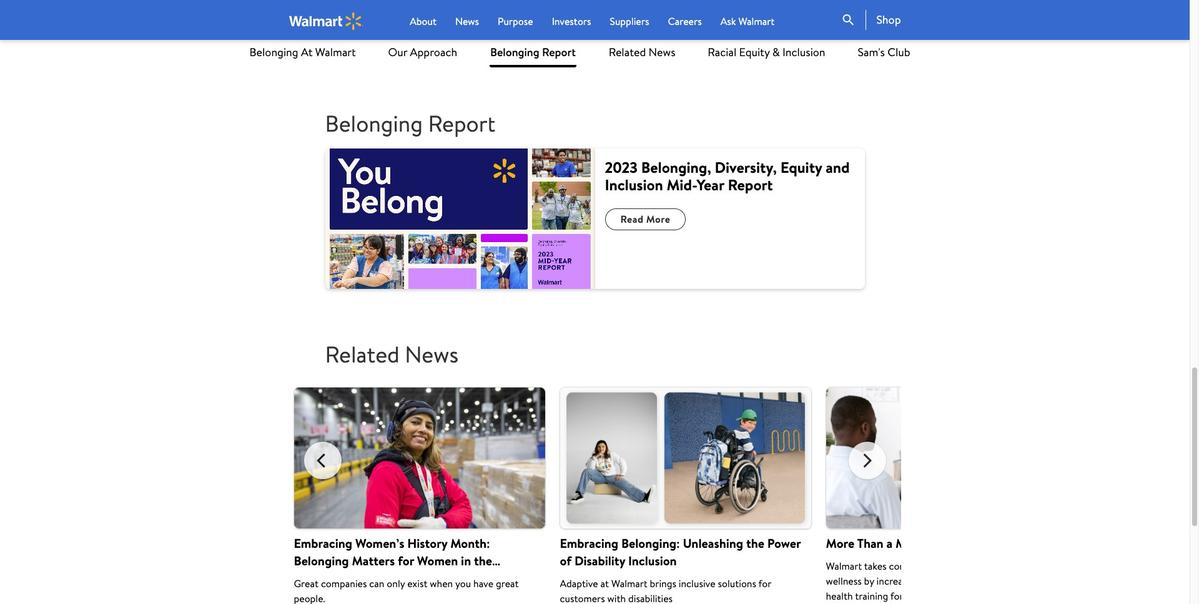 Task type: locate. For each thing, give the bounding box(es) containing it.
the inside embracing belonging: unleashing the power of disability inclusion
[[747, 535, 765, 552]]

embracing up workplace
[[294, 535, 352, 552]]

only
[[387, 577, 405, 591]]

&
[[773, 44, 780, 60]]

belonging report
[[490, 44, 576, 60], [325, 108, 496, 139]]

equity left "&"
[[739, 44, 770, 60]]

walmart up wellness
[[826, 560, 862, 573]]

0 horizontal spatial related news
[[325, 339, 459, 371]]

0 horizontal spatial embracing
[[294, 535, 352, 552]]

news button
[[455, 14, 479, 29]]

careers
[[668, 14, 702, 28]]

exist
[[407, 577, 428, 591]]

belonging at walmart
[[250, 44, 356, 60]]

for
[[398, 553, 414, 570], [759, 577, 772, 591], [891, 590, 904, 603]]

by
[[864, 575, 875, 588]]

embracing belonging: unleashing the power of disability inclusion
[[560, 535, 801, 570]]

inclusion inside 2023 belonging, diversity, equity and inclusion mid-year report
[[605, 174, 663, 196]]

0 vertical spatial related
[[609, 44, 646, 60]]

walmart up with
[[612, 577, 648, 591]]

our
[[388, 44, 407, 60]]

more
[[957, 590, 980, 603]]

racial equity & inclusion
[[708, 44, 826, 60]]

read up racial equity & inclusion
[[749, 31, 769, 44]]

0 horizontal spatial the
[[474, 553, 492, 570]]

1 vertical spatial equity
[[781, 157, 822, 178]]

1 vertical spatial and
[[939, 590, 955, 603]]

1 horizontal spatial month:
[[896, 535, 936, 552]]

brings
[[650, 577, 677, 591]]

have
[[474, 577, 494, 591]]

walmart
[[739, 14, 775, 28], [315, 44, 356, 60], [826, 560, 862, 573], [612, 577, 648, 591]]

0 horizontal spatial and
[[826, 157, 850, 178]]

1 vertical spatial belonging report
[[325, 108, 496, 139]]

companies
[[321, 577, 367, 591]]

for inside the embracing women's history month: belonging matters for women in the workplace
[[398, 553, 414, 570]]

read down news popup button
[[474, 34, 494, 47]]

1 horizontal spatial the
[[747, 535, 765, 552]]

investors
[[552, 14, 591, 28]]

great
[[294, 577, 319, 591]]

1 month: from the left
[[451, 535, 490, 552]]

equity inside 2023 belonging, diversity, equity and inclusion mid-year report
[[781, 157, 822, 178]]

1 horizontal spatial and
[[939, 590, 955, 603]]

month: up comprehensive
[[896, 535, 936, 552]]

embracing up disability
[[560, 535, 619, 552]]

inclusion left "mid-"
[[605, 174, 663, 196]]

1 vertical spatial inclusion
[[605, 174, 663, 196]]

read more down suppliers
[[611, 34, 655, 46]]

read down suppliers popup button
[[611, 34, 632, 46]]

2023 belonging, diversity, equity and inclusion mid-year report
[[605, 157, 850, 196]]

the inside the embracing women's history month: belonging matters for women in the workplace
[[474, 553, 492, 570]]

the left power
[[747, 535, 765, 552]]

0 vertical spatial related news
[[609, 44, 676, 60]]

mental
[[1011, 560, 1041, 573], [1031, 575, 1061, 588]]

inclusion down belonging:
[[628, 553, 677, 570]]

1 vertical spatial related
[[325, 339, 400, 371]]

for down increasing
[[891, 590, 904, 603]]

month: up the in
[[451, 535, 490, 552]]

for for solutions
[[759, 577, 772, 591]]

and
[[826, 157, 850, 178], [939, 590, 955, 603]]

for up only
[[398, 553, 414, 570]]

related news
[[609, 44, 676, 60], [325, 339, 459, 371]]

0 horizontal spatial month:
[[451, 535, 490, 552]]

read
[[749, 31, 769, 44], [611, 34, 632, 46], [474, 34, 494, 47], [336, 34, 356, 47], [621, 213, 644, 226]]

at
[[601, 577, 609, 591]]

more down purpose popup button
[[496, 34, 518, 47]]

to
[[1000, 560, 1009, 573]]

belonging
[[250, 44, 298, 60], [490, 44, 540, 60], [325, 108, 423, 139], [294, 553, 349, 570]]

2 month: from the left
[[896, 535, 936, 552]]

purpose
[[498, 14, 533, 28]]

sam's club
[[858, 44, 911, 60]]

0 vertical spatial and
[[826, 157, 850, 178]]

shop
[[877, 12, 901, 27]]

report
[[542, 44, 576, 60], [428, 108, 496, 139], [728, 174, 773, 196]]

great companies can only exist when you have great people.
[[294, 577, 519, 605]]

1 embracing from the left
[[294, 535, 352, 552]]

takes
[[864, 560, 887, 573]]

mental right sessions,
[[1031, 575, 1061, 588]]

investors button
[[552, 14, 591, 29]]

related
[[609, 44, 646, 60], [325, 339, 400, 371]]

month: inside the embracing women's history month: belonging matters for women in the workplace
[[451, 535, 490, 552]]

1 horizontal spatial equity
[[781, 157, 822, 178]]

inclusion
[[783, 44, 826, 60], [605, 174, 663, 196], [628, 553, 677, 570]]

1 horizontal spatial for
[[759, 577, 772, 591]]

mid-
[[667, 174, 697, 196]]

0 vertical spatial news
[[455, 14, 479, 28]]

news
[[455, 14, 479, 28], [649, 44, 676, 60], [405, 339, 459, 371]]

walmart right at
[[315, 44, 356, 60]]

more down "mid-"
[[647, 213, 671, 226]]

increasing
[[877, 575, 920, 588]]

more up "&"
[[772, 31, 793, 44]]

read down '2023'
[[621, 213, 644, 226]]

equity
[[739, 44, 770, 60], [781, 157, 822, 178]]

report inside 2023 belonging, diversity, equity and inclusion mid-year report
[[728, 174, 773, 196]]

2 vertical spatial inclusion
[[628, 553, 677, 570]]

approach
[[957, 560, 997, 573]]

month:
[[451, 535, 490, 552], [896, 535, 936, 552]]

walmart inside ask walmart link
[[739, 14, 775, 28]]

about button
[[410, 14, 437, 29]]

0 vertical spatial the
[[747, 535, 765, 552]]

walmart right "ask"
[[739, 14, 775, 28]]

2 vertical spatial report
[[728, 174, 773, 196]]

matters
[[352, 553, 395, 570]]

our approach link
[[388, 37, 457, 67]]

1 vertical spatial report
[[428, 108, 496, 139]]

1 horizontal spatial embracing
[[560, 535, 619, 552]]

0 horizontal spatial report
[[428, 108, 496, 139]]

mental right 'to'
[[1011, 560, 1041, 573]]

the
[[747, 535, 765, 552], [474, 553, 492, 570]]

0 vertical spatial belonging report
[[490, 44, 576, 60]]

1 vertical spatial the
[[474, 553, 492, 570]]

embracing inside embracing belonging: unleashing the power of disability inclusion
[[560, 535, 619, 552]]

sam's club link
[[858, 37, 911, 67]]

equity right diversity,
[[781, 157, 822, 178]]

the right the in
[[474, 553, 492, 570]]

read down the home "image"
[[336, 34, 356, 47]]

of
[[560, 553, 572, 570]]

year
[[697, 174, 725, 196]]

embracing
[[294, 535, 352, 552], [560, 535, 619, 552]]

health
[[826, 590, 853, 603]]

more left our at the top left
[[359, 34, 380, 47]]

read more
[[749, 31, 793, 44], [611, 34, 655, 46], [474, 34, 518, 47], [336, 34, 380, 47], [621, 213, 671, 226]]

2 embracing from the left
[[560, 535, 619, 552]]

embracing women's history month: belonging matters for women in the workplace
[[294, 535, 492, 587]]

inclusion right "&"
[[783, 44, 826, 60]]

2 horizontal spatial report
[[728, 174, 773, 196]]

0 vertical spatial report
[[542, 44, 576, 60]]

adaptive at walmart brings inclusive solutions for customers with disabilities
[[560, 577, 772, 605]]

walmart inside the belonging at walmart link
[[315, 44, 356, 60]]

for right the solutions
[[759, 577, 772, 591]]

ask walmart
[[721, 14, 775, 28]]

sessions,
[[991, 575, 1029, 588]]

0 horizontal spatial for
[[398, 553, 414, 570]]

read more link
[[738, 28, 804, 48], [601, 30, 666, 50], [463, 30, 528, 50], [325, 30, 391, 50], [605, 209, 855, 231]]

ask walmart link
[[721, 14, 775, 29]]

our approach
[[388, 44, 457, 60]]

for inside adaptive at walmart brings inclusive solutions for customers with disabilities
[[759, 577, 772, 591]]

0 horizontal spatial equity
[[739, 44, 770, 60]]

2 horizontal spatial for
[[891, 590, 904, 603]]

embracing inside the embracing women's history month: belonging matters for women in the workplace
[[294, 535, 352, 552]]



Task type: vqa. For each thing, say whether or not it's contained in the screenshot.
'Related News'
yes



Task type: describe. For each thing, give the bounding box(es) containing it.
disability
[[575, 553, 625, 570]]

embracing for matters
[[294, 535, 352, 552]]

diversity,
[[715, 157, 777, 178]]

belonging report inside belonging report link
[[490, 44, 576, 60]]

than
[[857, 535, 884, 552]]

2 vertical spatial news
[[405, 339, 459, 371]]

counseling
[[943, 575, 989, 588]]

awareness
[[1019, 535, 1077, 552]]

shop link
[[866, 10, 901, 30]]

related news link
[[609, 37, 676, 67]]

approach
[[410, 44, 457, 60]]

walmart takes comprehensive approach to mental wellness by increasing free counseling sessions, mental health training for leaders and more
[[826, 560, 1061, 603]]

for for matters
[[398, 553, 414, 570]]

month: for a
[[896, 535, 936, 552]]

and inside 2023 belonging, diversity, equity and inclusion mid-year report
[[826, 157, 850, 178]]

wellness
[[826, 575, 862, 588]]

training
[[855, 590, 889, 603]]

more left than
[[826, 535, 855, 552]]

disabilities
[[629, 592, 673, 605]]

more than a month: mental health awareness
[[826, 535, 1077, 552]]

1 vertical spatial related news
[[325, 339, 459, 371]]

purpose button
[[498, 14, 533, 29]]

walmart inside walmart takes comprehensive approach to mental wellness by increasing free counseling sessions, mental health training for leaders and more
[[826, 560, 862, 573]]

read more down "mid-"
[[621, 213, 671, 226]]

inclusion inside embracing belonging: unleashing the power of disability inclusion
[[628, 553, 677, 570]]

1 horizontal spatial report
[[542, 44, 576, 60]]

adaptive
[[560, 577, 598, 591]]

history
[[407, 535, 448, 552]]

read more down the home "image"
[[336, 34, 380, 47]]

suppliers
[[610, 14, 649, 28]]

1 vertical spatial mental
[[1031, 575, 1061, 588]]

people.
[[294, 592, 325, 605]]

home image
[[289, 12, 363, 30]]

walmart inside adaptive at walmart brings inclusive solutions for customers with disabilities
[[612, 577, 648, 591]]

more down suppliers
[[634, 34, 655, 46]]

a
[[887, 535, 893, 552]]

unleashing
[[683, 535, 744, 552]]

about
[[410, 14, 437, 28]]

at
[[301, 44, 313, 60]]

belonging,
[[641, 157, 711, 178]]

racial equity & inclusion link
[[708, 37, 826, 67]]

for inside walmart takes comprehensive approach to mental wellness by increasing free counseling sessions, mental health training for leaders and more
[[891, 590, 904, 603]]

ask
[[721, 14, 736, 28]]

month: for history
[[451, 535, 490, 552]]

and inside walmart takes comprehensive approach to mental wellness by increasing free counseling sessions, mental health training for leaders and more
[[939, 590, 955, 603]]

mental
[[939, 535, 977, 552]]

club
[[888, 44, 911, 60]]

free
[[923, 575, 941, 588]]

0 horizontal spatial related
[[325, 339, 400, 371]]

women's
[[355, 535, 404, 552]]

belonging at walmart link
[[250, 37, 356, 67]]

leaders
[[906, 590, 937, 603]]

1 horizontal spatial related
[[609, 44, 646, 60]]

power
[[768, 535, 801, 552]]

2023
[[605, 157, 638, 178]]

0 vertical spatial inclusion
[[783, 44, 826, 60]]

search
[[841, 12, 856, 27]]

customers
[[560, 592, 605, 605]]

in
[[461, 553, 471, 570]]

can
[[369, 577, 385, 591]]

belonging:
[[622, 535, 680, 552]]

0 vertical spatial equity
[[739, 44, 770, 60]]

inclusive
[[679, 577, 716, 591]]

belonging inside the embracing women's history month: belonging matters for women in the workplace
[[294, 553, 349, 570]]

sam's
[[858, 44, 885, 60]]

read more down purpose popup button
[[474, 34, 518, 47]]

solutions
[[718, 577, 757, 591]]

read more up racial equity & inclusion
[[749, 31, 793, 44]]

comprehensive
[[889, 560, 955, 573]]

belonging report link
[[490, 37, 577, 67]]

careers link
[[668, 14, 702, 29]]

racial
[[708, 44, 737, 60]]

you
[[455, 577, 471, 591]]

workplace
[[294, 570, 351, 587]]

with
[[608, 592, 626, 605]]

when
[[430, 577, 453, 591]]

women
[[417, 553, 458, 570]]

0 vertical spatial mental
[[1011, 560, 1041, 573]]

suppliers button
[[610, 14, 649, 29]]

health
[[980, 535, 1016, 552]]

1 vertical spatial news
[[649, 44, 676, 60]]

great
[[496, 577, 519, 591]]

1 horizontal spatial related news
[[609, 44, 676, 60]]

embracing for of
[[560, 535, 619, 552]]



